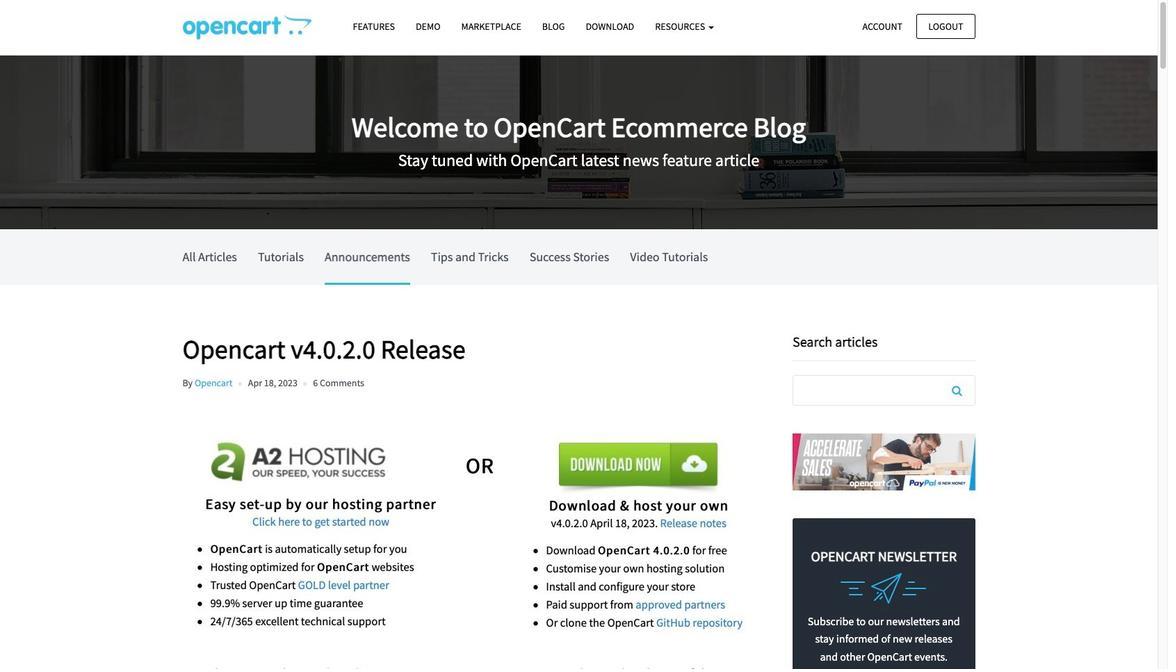 Task type: locate. For each thing, give the bounding box(es) containing it.
None text field
[[793, 376, 975, 405]]

search image
[[952, 385, 962, 396]]

opencart - blog image
[[183, 15, 311, 40]]



Task type: describe. For each thing, give the bounding box(es) containing it.
opencart v4.0.2.0 release image
[[183, 401, 758, 643]]



Task type: vqa. For each thing, say whether or not it's contained in the screenshot.
text box
yes



